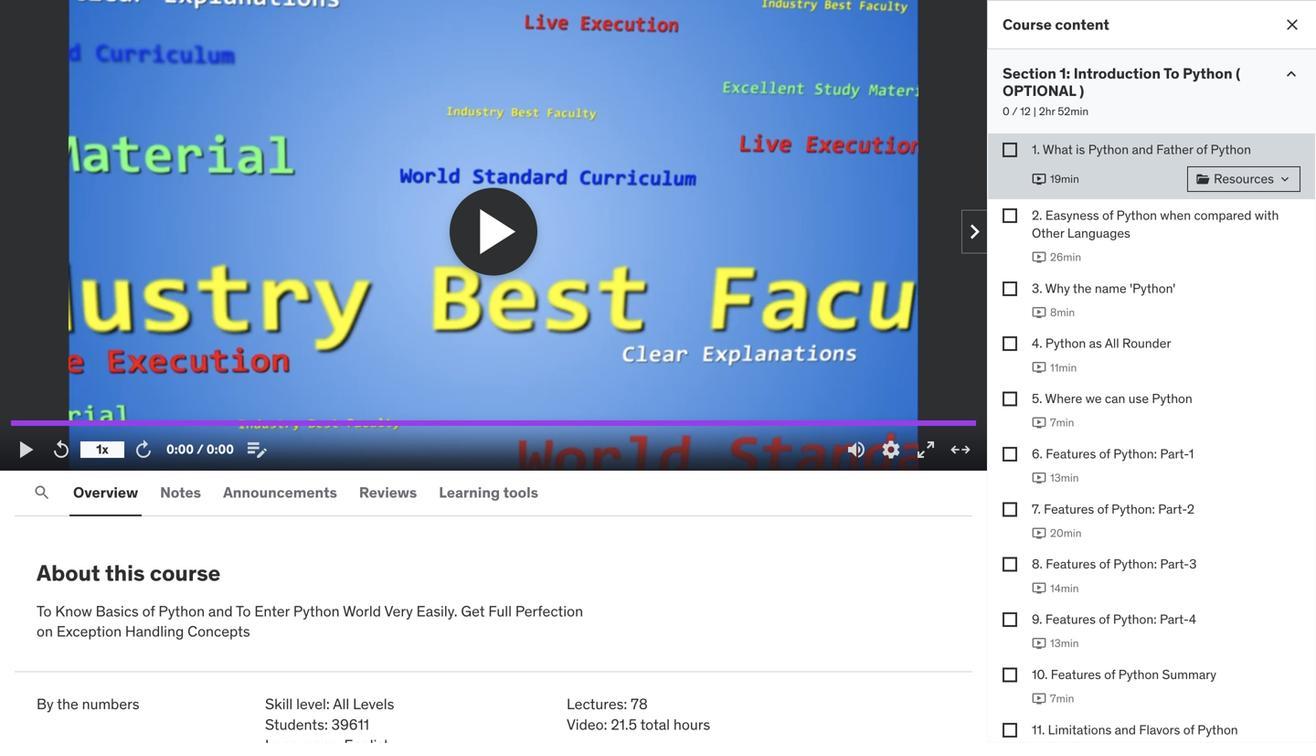Task type: locate. For each thing, give the bounding box(es) containing it.
features down the '14min'
[[1046, 611, 1096, 628]]

play features of python: part-2 image
[[1032, 526, 1047, 541]]

1 vertical spatial 13min
[[1050, 636, 1079, 651]]

to
[[1164, 64, 1180, 83], [37, 602, 52, 621], [236, 602, 251, 621]]

1 vertical spatial 7min
[[1050, 692, 1075, 706]]

other
[[1032, 225, 1065, 241]]

0 horizontal spatial all
[[333, 695, 349, 714]]

use
[[1129, 390, 1149, 407]]

to inside section 1: introduction to python ( optional ) 0 / 12 | 2hr 52min
[[1164, 64, 1180, 83]]

to right introduction
[[1164, 64, 1180, 83]]

with
[[1255, 207, 1279, 223]]

rounder
[[1123, 335, 1171, 352]]

of down 7. features of python: part-2 at the right bottom of the page
[[1099, 556, 1111, 572]]

part- up 8. features of python: part-3
[[1158, 501, 1187, 517]]

full
[[489, 602, 512, 621]]

xsmall image left 2.
[[1003, 208, 1017, 223]]

1 vertical spatial the
[[57, 695, 78, 714]]

optional
[[1003, 82, 1076, 100]]

the right "by"
[[57, 695, 78, 714]]

python: down use
[[1114, 446, 1157, 462]]

python: left '3'
[[1114, 556, 1157, 572]]

lectures:
[[567, 695, 627, 714]]

python inside section 1: introduction to python ( optional ) 0 / 12 | 2hr 52min
[[1183, 64, 1233, 83]]

0:00 left add note image
[[206, 441, 234, 458]]

12
[[1020, 104, 1031, 118]]

flavors
[[1139, 722, 1180, 738]]

get
[[461, 602, 485, 621]]

easyness
[[1046, 207, 1099, 223]]

overview
[[73, 483, 138, 502]]

2 7min from the top
[[1050, 692, 1075, 706]]

xsmall image for 3.
[[1003, 281, 1017, 296]]

xsmall image left the 8.
[[1003, 557, 1017, 572]]

13min for 9.
[[1050, 636, 1079, 651]]

of up the handling
[[142, 602, 155, 621]]

part- for 3
[[1160, 556, 1190, 572]]

part-
[[1160, 446, 1189, 462], [1158, 501, 1187, 517], [1160, 556, 1190, 572], [1160, 611, 1189, 628]]

0:00 right forward 5 seconds icon
[[166, 441, 194, 458]]

xsmall image left 6.
[[1003, 447, 1017, 462]]

exception
[[57, 622, 122, 641]]

all up 39611
[[333, 695, 349, 714]]

name
[[1095, 280, 1127, 296]]

python: left 2
[[1112, 501, 1155, 517]]

0 horizontal spatial 0:00
[[166, 441, 194, 458]]

13min right play features of python: part-4 image
[[1050, 636, 1079, 651]]

of down 5. where we can use python
[[1099, 446, 1111, 462]]

features for 10.
[[1051, 666, 1101, 683]]

notes
[[160, 483, 201, 502]]

2 horizontal spatial to
[[1164, 64, 1180, 83]]

of inside the to know basics of python and to enter python world very easily.  get full perfection on exception handling concepts
[[142, 602, 155, 621]]

9. features of python: part-4
[[1032, 611, 1197, 628]]

)
[[1080, 82, 1084, 100]]

of down 6. features of python: part-1 in the bottom of the page
[[1098, 501, 1109, 517]]

know
[[55, 602, 92, 621]]

skill level: all levels students: 39611
[[265, 695, 394, 734]]

/ up notes
[[196, 441, 204, 458]]

python: up 10. features of python summary
[[1113, 611, 1157, 628]]

features
[[1046, 446, 1096, 462], [1044, 501, 1094, 517], [1046, 556, 1096, 572], [1046, 611, 1096, 628], [1051, 666, 1101, 683]]

python inside 2. easyness of python when compared with other languages
[[1117, 207, 1157, 223]]

python left (
[[1183, 64, 1233, 83]]

learning
[[439, 483, 500, 502]]

/
[[1012, 104, 1018, 118], [196, 441, 204, 458]]

all right as
[[1105, 335, 1119, 352]]

of down 8. features of python: part-3
[[1099, 611, 1110, 628]]

7.
[[1032, 501, 1041, 517]]

part- up 2
[[1160, 446, 1189, 462]]

python up 11min
[[1046, 335, 1086, 352]]

xsmall image left 5.
[[1003, 392, 1017, 406]]

when
[[1160, 207, 1191, 223]]

xsmall image left 4.
[[1003, 337, 1017, 351]]

features up 20min in the right of the page
[[1044, 501, 1094, 517]]

basics
[[96, 602, 139, 621]]

9.
[[1032, 611, 1043, 628]]

on
[[37, 622, 53, 641]]

19min
[[1050, 172, 1079, 186]]

to up on
[[37, 602, 52, 621]]

the right why
[[1073, 280, 1092, 296]]

xsmall image left 7.
[[1003, 502, 1017, 517]]

xsmall image for 8. features of python: part-3
[[1003, 557, 1017, 572]]

features right 6.
[[1046, 446, 1096, 462]]

xsmall image
[[1196, 172, 1210, 186], [1278, 172, 1293, 186], [1003, 208, 1017, 223], [1003, 392, 1017, 406], [1003, 502, 1017, 517], [1003, 557, 1017, 572], [1003, 723, 1017, 738]]

go to next lecture image
[[960, 217, 990, 246]]

play features of python summary image
[[1032, 692, 1047, 706]]

|
[[1034, 104, 1036, 118]]

summary
[[1162, 666, 1217, 683]]

8. features of python: part-3
[[1032, 556, 1197, 572]]

features up the '14min'
[[1046, 556, 1096, 572]]

xsmall image for 10.
[[1003, 668, 1017, 682]]

concepts
[[188, 622, 250, 641]]

of up languages
[[1103, 207, 1114, 223]]

python: for 2
[[1112, 501, 1155, 517]]

features right 10.
[[1051, 666, 1101, 683]]

resources button
[[1188, 166, 1301, 192]]

xsmall image left 3.
[[1003, 281, 1017, 296]]

settings image
[[880, 439, 902, 461]]

4 xsmall image from the top
[[1003, 447, 1017, 462]]

numbers
[[82, 695, 139, 714]]

announcements
[[223, 483, 337, 502]]

0 vertical spatial 7min
[[1050, 416, 1075, 430]]

xsmall image left 1. at the right
[[1003, 143, 1017, 157]]

7min right play features of python summary icon
[[1050, 692, 1075, 706]]

progress bar slider
[[11, 412, 976, 434]]

xsmall image for 9.
[[1003, 613, 1017, 627]]

xsmall image for 7. features of python: part-2
[[1003, 502, 1017, 517]]

2
[[1187, 501, 1195, 517]]

of inside 2. easyness of python when compared with other languages
[[1103, 207, 1114, 223]]

python left summary
[[1119, 666, 1159, 683]]

features for 6.
[[1046, 446, 1096, 462]]

3.
[[1032, 280, 1043, 296]]

xsmall image for 4.
[[1003, 337, 1017, 351]]

of for 9. features of python: part-4
[[1099, 611, 1110, 628]]

python:
[[1114, 446, 1157, 462], [1112, 501, 1155, 517], [1114, 556, 1157, 572], [1113, 611, 1157, 628]]

2 0:00 from the left
[[206, 441, 234, 458]]

the inside sidebar element
[[1073, 280, 1092, 296]]

by the numbers
[[37, 695, 139, 714]]

play image
[[16, 439, 37, 461]]

0 horizontal spatial /
[[196, 441, 204, 458]]

1 xsmall image from the top
[[1003, 143, 1017, 157]]

of right father
[[1197, 141, 1208, 158]]

python: for 1
[[1114, 446, 1157, 462]]

xsmall image left 9.
[[1003, 613, 1017, 627]]

python left when
[[1117, 207, 1157, 223]]

5 xsmall image from the top
[[1003, 613, 1017, 627]]

about this course
[[37, 559, 221, 587]]

0
[[1003, 104, 1010, 118]]

play why the name 'python' image
[[1032, 305, 1047, 320]]

11.
[[1032, 722, 1045, 738]]

1 13min from the top
[[1050, 471, 1079, 485]]

xsmall image for 5. where we can use python
[[1003, 392, 1017, 406]]

xsmall image for 6.
[[1003, 447, 1017, 462]]

python right is
[[1089, 141, 1129, 158]]

and left 'flavors'
[[1115, 722, 1136, 738]]

by
[[37, 695, 54, 714]]

father
[[1157, 141, 1194, 158]]

4.
[[1032, 335, 1043, 352]]

0 vertical spatial 13min
[[1050, 471, 1079, 485]]

1 horizontal spatial 0:00
[[206, 441, 234, 458]]

and
[[1132, 141, 1154, 158], [208, 602, 233, 621], [1115, 722, 1136, 738]]

0 horizontal spatial to
[[37, 602, 52, 621]]

small image
[[1283, 65, 1301, 83]]

the
[[1073, 280, 1092, 296], [57, 695, 78, 714]]

fullscreen image
[[915, 439, 937, 461]]

part- down 2
[[1160, 556, 1190, 572]]

1 horizontal spatial /
[[1012, 104, 1018, 118]]

to know basics of python and to enter python world very easily.  get full perfection on exception handling concepts
[[37, 602, 583, 641]]

forward 5 seconds image
[[133, 439, 154, 461]]

to left the enter
[[236, 602, 251, 621]]

xsmall image
[[1003, 143, 1017, 157], [1003, 281, 1017, 296], [1003, 337, 1017, 351], [1003, 447, 1017, 462], [1003, 613, 1017, 627], [1003, 668, 1017, 682]]

6.
[[1032, 446, 1043, 462]]

course content
[[1003, 15, 1110, 34]]

xsmall image left "resources"
[[1196, 172, 1210, 186]]

7min right play where we can use python icon on the right bottom
[[1050, 416, 1075, 430]]

/ inside section 1: introduction to python ( optional ) 0 / 12 | 2hr 52min
[[1012, 104, 1018, 118]]

play video image
[[468, 202, 527, 261]]

features for 8.
[[1046, 556, 1096, 572]]

xsmall image left 10.
[[1003, 668, 1017, 682]]

play features of python: part-3 image
[[1032, 581, 1047, 596]]

7min for features
[[1050, 692, 1075, 706]]

0 vertical spatial the
[[1073, 280, 1092, 296]]

6 xsmall image from the top
[[1003, 668, 1017, 682]]

2 13min from the top
[[1050, 636, 1079, 651]]

play where we can use python image
[[1032, 416, 1047, 430]]

hours
[[674, 715, 710, 734]]

play python as all rounder image
[[1032, 360, 1047, 375]]

and left father
[[1132, 141, 1154, 158]]

0 vertical spatial /
[[1012, 104, 1018, 118]]

5. where we can use python
[[1032, 390, 1193, 407]]

1 vertical spatial all
[[333, 695, 349, 714]]

1 horizontal spatial all
[[1105, 335, 1119, 352]]

1x button
[[80, 434, 124, 465]]

2 vertical spatial and
[[1115, 722, 1136, 738]]

all
[[1105, 335, 1119, 352], [333, 695, 349, 714]]

total
[[640, 715, 670, 734]]

of down 9. features of python: part-4
[[1105, 666, 1116, 683]]

1 horizontal spatial the
[[1073, 280, 1092, 296]]

0:00
[[166, 441, 194, 458], [206, 441, 234, 458]]

play features of python: part-4 image
[[1032, 636, 1047, 651]]

/ right 0
[[1012, 104, 1018, 118]]

2 xsmall image from the top
[[1003, 281, 1017, 296]]

and up concepts
[[208, 602, 233, 621]]

1 vertical spatial /
[[196, 441, 204, 458]]

of for 2. easyness of python when compared with other languages
[[1103, 207, 1114, 223]]

add note image
[[246, 439, 268, 461]]

very
[[384, 602, 413, 621]]

we
[[1086, 390, 1102, 407]]

0 horizontal spatial the
[[57, 695, 78, 714]]

6. features of python: part-1
[[1032, 446, 1194, 462]]

play easyness of python when compared with other languages image
[[1032, 250, 1047, 265]]

0 vertical spatial all
[[1105, 335, 1119, 352]]

13min right "play features of python: part-1" image
[[1050, 471, 1079, 485]]

1 7min from the top
[[1050, 416, 1075, 430]]

part- up summary
[[1160, 611, 1189, 628]]

xsmall image left 11.
[[1003, 723, 1017, 738]]

7min
[[1050, 416, 1075, 430], [1050, 692, 1075, 706]]

3 xsmall image from the top
[[1003, 337, 1017, 351]]

languages
[[1068, 225, 1131, 241]]

1 vertical spatial and
[[208, 602, 233, 621]]

where
[[1045, 390, 1083, 407]]



Task type: describe. For each thing, give the bounding box(es) containing it.
python right use
[[1152, 390, 1193, 407]]

lectures: 78 video: 21.5 total hours
[[567, 695, 710, 734]]

about
[[37, 559, 100, 587]]

world
[[343, 602, 381, 621]]

26min
[[1050, 250, 1082, 264]]

1:
[[1060, 64, 1071, 83]]

rewind 5 seconds image
[[50, 439, 72, 461]]

13min for 6.
[[1050, 471, 1079, 485]]

level:
[[296, 695, 330, 714]]

xsmall image up with
[[1278, 172, 1293, 186]]

is
[[1076, 141, 1085, 158]]

11. limitations and flavors of python
[[1032, 722, 1238, 738]]

section 1: introduction to python ( optional ) button
[[1003, 64, 1268, 100]]

tools
[[503, 483, 538, 502]]

8.
[[1032, 556, 1043, 572]]

part- for 1
[[1160, 446, 1189, 462]]

search image
[[33, 484, 51, 502]]

mute image
[[846, 439, 868, 461]]

1 horizontal spatial to
[[236, 602, 251, 621]]

course
[[150, 559, 221, 587]]

of for 8. features of python: part-3
[[1099, 556, 1111, 572]]

4
[[1189, 611, 1197, 628]]

easily.
[[417, 602, 458, 621]]

expanded view image
[[950, 439, 972, 461]]

python right the enter
[[293, 602, 340, 621]]

3
[[1190, 556, 1197, 572]]

course
[[1003, 15, 1052, 34]]

2hr
[[1039, 104, 1055, 118]]

78
[[631, 695, 648, 714]]

play features of python: part-1 image
[[1032, 471, 1047, 485]]

reviews button
[[356, 471, 421, 515]]

20min
[[1050, 526, 1082, 540]]

5.
[[1032, 390, 1043, 407]]

and inside the to know basics of python and to enter python world very easily.  get full perfection on exception handling concepts
[[208, 602, 233, 621]]

skill
[[265, 695, 293, 714]]

announcements button
[[219, 471, 341, 515]]

all inside skill level: all levels students: 39611
[[333, 695, 349, 714]]

0 vertical spatial and
[[1132, 141, 1154, 158]]

limitations
[[1048, 722, 1112, 738]]

resources
[[1214, 170, 1274, 187]]

of for 7. features of python: part-2
[[1098, 501, 1109, 517]]

python: for 4
[[1113, 611, 1157, 628]]

2.
[[1032, 207, 1043, 223]]

content
[[1055, 15, 1110, 34]]

xsmall image for 1.
[[1003, 143, 1017, 157]]

14min
[[1050, 581, 1079, 595]]

sidebar element
[[987, 0, 1316, 743]]

of for 6. features of python: part-1
[[1099, 446, 1111, 462]]

2. easyness of python when compared with other languages
[[1032, 207, 1279, 241]]

part- for 2
[[1158, 501, 1187, 517]]

1. what is python and father of python
[[1032, 141, 1251, 158]]

7. features of python: part-2
[[1032, 501, 1195, 517]]

python: for 3
[[1114, 556, 1157, 572]]

10. features of python summary
[[1032, 666, 1217, 683]]

why
[[1045, 280, 1070, 296]]

python right 'flavors'
[[1198, 722, 1238, 738]]

xsmall image for 11. limitations and flavors of python
[[1003, 723, 1017, 738]]

features for 9.
[[1046, 611, 1096, 628]]

3. why the name 'python'
[[1032, 280, 1176, 296]]

section 1: introduction to python ( optional ) 0 / 12 | 2hr 52min
[[1003, 64, 1241, 118]]

students:
[[265, 715, 328, 734]]

learning tools button
[[435, 471, 542, 515]]

of for 10. features of python summary
[[1105, 666, 1116, 683]]

'python'
[[1130, 280, 1176, 296]]

of right 'flavors'
[[1184, 722, 1195, 738]]

4. python as all rounder
[[1032, 335, 1171, 352]]

0:00 / 0:00
[[166, 441, 234, 458]]

all inside sidebar element
[[1105, 335, 1119, 352]]

video:
[[567, 715, 607, 734]]

1 0:00 from the left
[[166, 441, 194, 458]]

1.
[[1032, 141, 1040, 158]]

python up "resources"
[[1211, 141, 1251, 158]]

notes button
[[156, 471, 205, 515]]

8min
[[1050, 305, 1075, 319]]

python up the handling
[[158, 602, 205, 621]]

close course content sidebar image
[[1283, 16, 1302, 34]]

1x
[[96, 441, 109, 458]]

perfection
[[515, 602, 583, 621]]

10.
[[1032, 666, 1048, 683]]

features for 7.
[[1044, 501, 1094, 517]]

play what is python and father of python image
[[1032, 172, 1047, 186]]

introduction
[[1074, 64, 1161, 83]]

compared
[[1194, 207, 1252, 223]]

21.5
[[611, 715, 637, 734]]

what
[[1043, 141, 1073, 158]]

(
[[1236, 64, 1241, 83]]

part- for 4
[[1160, 611, 1189, 628]]

xsmall image for 2. easyness of python when compared with other languages
[[1003, 208, 1017, 223]]

1
[[1189, 446, 1194, 462]]

section
[[1003, 64, 1057, 83]]

overview button
[[69, 471, 142, 515]]

enter
[[254, 602, 290, 621]]

7min for where
[[1050, 416, 1075, 430]]

11min
[[1050, 360, 1077, 375]]

levels
[[353, 695, 394, 714]]



Task type: vqa. For each thing, say whether or not it's contained in the screenshot.
1
yes



